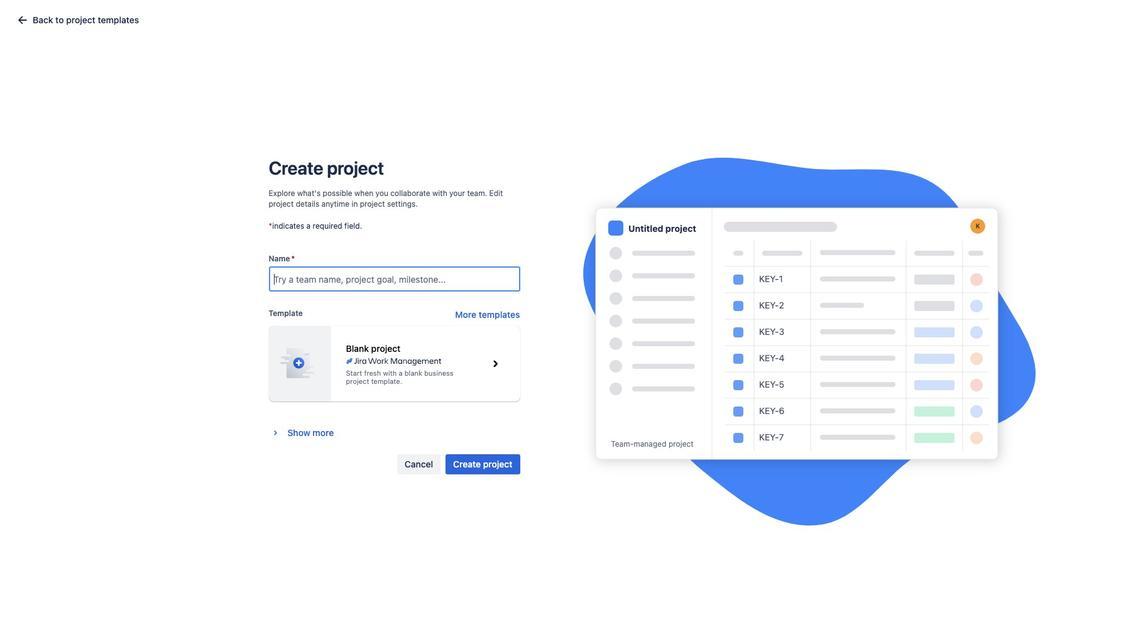 Task type: locate. For each thing, give the bounding box(es) containing it.
1 vertical spatial software
[[404, 213, 439, 224]]

key-2
[[759, 300, 784, 311]]

business right blank
[[424, 369, 454, 377]]

2 vertical spatial team-managed software
[[338, 273, 439, 284]]

banner
[[0, 0, 1144, 35]]

2 team-managed software from the top
[[338, 213, 439, 224]]

gtms
[[238, 153, 263, 163]]

start fresh with a blank business project template.
[[346, 369, 454, 385]]

when
[[355, 189, 374, 198]]

what's
[[297, 189, 321, 198]]

in
[[352, 199, 358, 209]]

team- inside key-7 team-managed project
[[611, 439, 634, 449]]

1 horizontal spatial *
[[291, 254, 295, 264]]

change template image
[[485, 354, 505, 374]]

back
[[33, 14, 53, 25]]

7
[[779, 432, 784, 443]]

template.
[[371, 377, 402, 385]]

0 vertical spatial software
[[404, 183, 439, 194]]

2 key- from the top
[[759, 300, 779, 311]]

a inside start fresh with a blank business project template.
[[399, 369, 403, 377]]

key-1
[[759, 273, 783, 284]]

explore what's possible when you collaborate with your team. edit project details anytime in project settings.
[[269, 189, 503, 209]]

team.
[[467, 189, 487, 198]]

required
[[313, 221, 342, 231]]

0 vertical spatial templates
[[98, 14, 139, 25]]

start
[[346, 369, 362, 377]]

show more
[[288, 428, 334, 438]]

1 horizontal spatial create
[[453, 459, 481, 470]]

create project
[[269, 157, 384, 179], [453, 459, 513, 470]]

show more button
[[267, 422, 339, 445]]

0 vertical spatial business
[[404, 153, 440, 163]]

1 vertical spatial team-managed software
[[338, 213, 439, 224]]

1 vertical spatial business
[[424, 369, 454, 377]]

a left required
[[307, 221, 311, 231]]

key- down key-2
[[759, 326, 779, 337]]

2
[[779, 300, 784, 311]]

1 vertical spatial with
[[383, 369, 397, 377]]

1 vertical spatial create
[[453, 459, 481, 470]]

create project inside create project button
[[453, 459, 513, 470]]

* indicates a required field.
[[269, 221, 362, 231]]

3 software from the top
[[404, 273, 439, 284]]

with left your
[[433, 189, 447, 198]]

key- up key-6
[[759, 379, 779, 390]]

project inside key-7 team-managed project
[[669, 439, 694, 449]]

key- down key-6
[[759, 432, 779, 443]]

3 key- from the top
[[759, 326, 779, 337]]

0 vertical spatial a
[[307, 221, 311, 231]]

blank project
[[346, 343, 401, 354]]

0 vertical spatial team-managed software
[[338, 183, 439, 194]]

key- for key-1
[[759, 273, 779, 284]]

templates inside back to project templates button
[[98, 14, 139, 25]]

key-3
[[759, 326, 784, 337]]

a left blank
[[399, 369, 403, 377]]

5 key- from the top
[[759, 379, 779, 390]]

1 key- from the top
[[759, 273, 779, 284]]

key- down key-1
[[759, 300, 779, 311]]

with right fresh
[[383, 369, 397, 377]]

1 horizontal spatial with
[[433, 189, 447, 198]]

business up collaborate
[[404, 153, 440, 163]]

more templates button
[[455, 309, 520, 321]]

1 vertical spatial templates
[[479, 309, 520, 320]]

key- up key-2
[[759, 273, 779, 284]]

illustration showing preview of jira project interface after the project creation is done image
[[583, 158, 1036, 526]]

back to project templates
[[33, 14, 139, 25]]

0 horizontal spatial a
[[307, 221, 311, 231]]

0 horizontal spatial with
[[383, 369, 397, 377]]

* up name
[[269, 221, 272, 231]]

good
[[238, 183, 264, 194]]

templates right more
[[479, 309, 520, 320]]

1 vertical spatial a
[[399, 369, 403, 377]]

4
[[779, 353, 785, 363]]

key-
[[759, 273, 779, 284], [759, 300, 779, 311], [759, 326, 779, 337], [759, 353, 779, 363], [759, 379, 779, 390], [759, 405, 779, 416], [759, 432, 779, 443]]

1 horizontal spatial a
[[399, 369, 403, 377]]

1 horizontal spatial templates
[[479, 309, 520, 320]]

anytime
[[322, 199, 350, 209]]

templates right to
[[98, 14, 139, 25]]

7 key- from the top
[[759, 432, 779, 443]]

jira software image
[[33, 10, 117, 25], [33, 10, 117, 25]]

*
[[269, 221, 272, 231], [291, 254, 295, 264]]

field.
[[345, 221, 362, 231]]

back to project templates button
[[10, 10, 147, 30]]

team-managed business
[[338, 153, 440, 163]]

more
[[455, 309, 477, 320]]

1 horizontal spatial create project
[[453, 459, 513, 470]]

1 vertical spatial *
[[291, 254, 295, 264]]

4 key- from the top
[[759, 353, 779, 363]]

cancel
[[405, 459, 433, 470]]

name
[[269, 254, 290, 264]]

key- up key-5 at the bottom right of page
[[759, 353, 779, 363]]

6 key- from the top
[[759, 405, 779, 416]]

with inside explore what's possible when you collaborate with your team. edit project details anytime in project settings.
[[433, 189, 447, 198]]

project
[[66, 14, 95, 25], [327, 157, 384, 179], [269, 199, 294, 209], [360, 199, 385, 209], [665, 223, 696, 234], [371, 343, 401, 354], [346, 377, 369, 385], [669, 439, 694, 449], [483, 459, 513, 470]]

1
[[779, 273, 783, 284]]

managed inside key-7 team-managed project
[[634, 439, 666, 449]]

1 vertical spatial create project
[[453, 459, 513, 470]]

key- inside key-7 team-managed project
[[759, 432, 779, 443]]

0 horizontal spatial create project
[[269, 157, 384, 179]]

0 vertical spatial *
[[269, 221, 272, 231]]

5
[[779, 379, 784, 390]]

jira work management image
[[346, 356, 441, 366], [346, 356, 441, 366]]

a
[[307, 221, 311, 231], [399, 369, 403, 377]]

create right cancel
[[453, 459, 481, 470]]

0 vertical spatial with
[[433, 189, 447, 198]]

0 horizontal spatial *
[[269, 221, 272, 231]]

details
[[296, 199, 319, 209]]

key- for key-6
[[759, 405, 779, 416]]

team-managed software
[[338, 183, 439, 194], [338, 213, 439, 224], [338, 273, 439, 284]]

key-5
[[759, 379, 784, 390]]

with
[[433, 189, 447, 198], [383, 369, 397, 377]]

managed
[[364, 153, 401, 163], [364, 183, 401, 194], [364, 213, 401, 224], [364, 273, 401, 284], [634, 439, 666, 449]]

software
[[404, 183, 439, 194], [404, 213, 439, 224], [404, 273, 439, 284]]

0 horizontal spatial templates
[[98, 14, 139, 25]]

fresh
[[364, 369, 381, 377]]

templates
[[98, 14, 139, 25], [479, 309, 520, 320]]

create up what's
[[269, 157, 323, 179]]

0 vertical spatial create
[[269, 157, 323, 179]]

* right name
[[291, 254, 295, 264]]

2 vertical spatial software
[[404, 273, 439, 284]]

cancel button
[[397, 455, 441, 475]]

business
[[404, 153, 440, 163], [424, 369, 454, 377]]

edit
[[489, 189, 503, 198]]

team-
[[338, 153, 364, 163], [338, 183, 364, 194], [338, 213, 364, 224], [338, 273, 364, 284], [611, 439, 634, 449]]

3
[[779, 326, 784, 337]]

template
[[269, 309, 303, 318]]

create
[[269, 157, 323, 179], [453, 459, 481, 470]]

untitled
[[628, 223, 663, 234]]

key- down key-5 at the bottom right of page
[[759, 405, 779, 416]]



Task type: vqa. For each thing, say whether or not it's contained in the screenshot.
bottom BUSINESS
yes



Task type: describe. For each thing, give the bounding box(es) containing it.
untitled project
[[628, 223, 696, 234]]

key-6
[[759, 405, 785, 416]]

3 team-managed software from the top
[[338, 273, 439, 284]]

templates inside more templates 'button'
[[479, 309, 520, 320]]

p1374
[[238, 303, 262, 314]]

business inside start fresh with a blank business project template.
[[424, 369, 454, 377]]

primary element
[[8, 0, 895, 35]]

Search field
[[905, 7, 1030, 27]]

1 team-managed software from the top
[[338, 183, 439, 194]]

name *
[[269, 254, 295, 264]]

with inside start fresh with a blank business project template.
[[383, 369, 397, 377]]

possible
[[323, 189, 352, 198]]

your
[[450, 189, 465, 198]]

show
[[288, 428, 310, 438]]

6
[[779, 405, 785, 416]]

key-4
[[759, 353, 785, 363]]

2 software from the top
[[404, 213, 439, 224]]

create inside button
[[453, 459, 481, 470]]

blank
[[405, 369, 423, 377]]

0 horizontal spatial create
[[269, 157, 323, 179]]

indicates
[[272, 221, 304, 231]]

key- for key-5
[[759, 379, 779, 390]]

to
[[55, 14, 64, 25]]

you
[[376, 189, 389, 198]]

key-7 team-managed project
[[611, 432, 784, 449]]

key- for key-3
[[759, 326, 779, 337]]

blank
[[346, 343, 369, 354]]

create project button
[[446, 455, 520, 475]]

key- for key-4
[[759, 353, 779, 363]]

more templates
[[455, 309, 520, 320]]

key- for key-2
[[759, 300, 779, 311]]

templates image
[[15, 13, 30, 28]]

project inside start fresh with a blank business project template.
[[346, 377, 369, 385]]

more
[[313, 428, 334, 438]]

1 software from the top
[[404, 183, 439, 194]]

Try a team name, project goal, milestone... field
[[270, 268, 519, 291]]

0 vertical spatial create project
[[269, 157, 384, 179]]

settings.
[[387, 199, 418, 209]]

collaborate
[[391, 189, 430, 198]]

explore
[[269, 189, 295, 198]]



